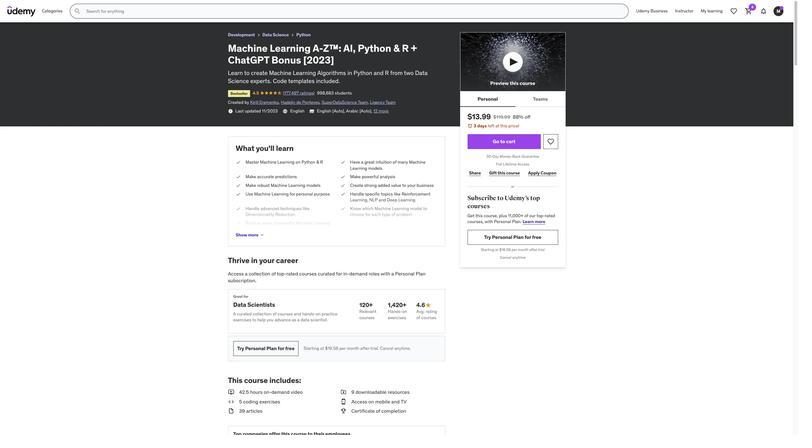 Task type: describe. For each thing, give the bounding box(es) containing it.
$16.58 for starting at $16.58 per month after trial. cancel anytime.
[[325, 346, 338, 352]]

this
[[228, 376, 243, 386]]

courses inside access a collection of top-rated courses curated for in-demand roles with a personal plan subscription.
[[299, 271, 317, 277]]

models inside build an army of powerful machine learning models and know how to combine them to solve any problem
[[246, 227, 260, 232]]

personal inside button
[[478, 96, 498, 102]]

courses inside great for data scientists a curated collection of courses and hands-on practice exercises to help you advance as a data scientist.
[[278, 311, 293, 317]]

like for techniques
[[303, 206, 310, 212]]

this course includes:
[[228, 376, 301, 386]]

share
[[469, 170, 481, 176]]

code
[[273, 77, 287, 85]]

thrive
[[228, 256, 250, 266]]

curated inside access a collection of top-rated courses curated for in-demand roles with a personal plan subscription.
[[318, 271, 335, 277]]

1 vertical spatial bestseller
[[230, 91, 248, 96]]

show
[[236, 232, 247, 238]]

your inside thrive in your career element
[[259, 256, 274, 266]]

each
[[372, 212, 381, 218]]

trial.
[[371, 346, 379, 352]]

apply coupon button
[[527, 167, 558, 180]]

learning inside build an army of powerful machine learning models and know how to combine them to solve any problem
[[313, 221, 331, 226]]

of inside great for data scientists a curated collection of courses and hands-on practice exercises to help you advance as a data scientist.
[[273, 311, 277, 317]]

python link
[[296, 31, 311, 39]]

4.6
[[416, 302, 425, 309]]

wishlist image
[[730, 7, 738, 15]]

rated inside access a collection of top-rated courses curated for in-demand roles with a personal plan subscription.
[[286, 271, 298, 277]]

course,
[[484, 213, 498, 219]]

make powerful analysis
[[350, 174, 395, 180]]

data inside great for data scientists a curated collection of courses and hands-on practice exercises to help you advance as a data scientist.
[[233, 301, 246, 309]]

to right value
[[402, 183, 406, 188]]

in-
[[343, 271, 350, 277]]

as
[[292, 318, 296, 323]]

learn
[[276, 144, 294, 153]]

0 horizontal spatial (177,497
[[43, 11, 59, 16]]

show more button
[[236, 229, 265, 242]]

1 horizontal spatial 998,683 students
[[317, 90, 352, 96]]

39 articles
[[239, 409, 263, 415]]

0 vertical spatial your
[[407, 183, 416, 188]]

notifications image
[[760, 7, 768, 15]]

money-
[[500, 154, 512, 159]]

& for machine learning a-z™: ai, python & r + chatgpt bonus [2023]
[[89, 3, 92, 9]]

coding
[[243, 399, 258, 405]]

0 horizontal spatial bestseller
[[7, 12, 25, 16]]

0 vertical spatial try
[[484, 234, 491, 241]]

intuition
[[376, 160, 392, 165]]

science inside "machine learning a-z™: ai, python & r + chatgpt bonus [2023] learn to create machine learning algorithms in python and r from two data science experts. code templates included."
[[228, 77, 249, 85]]

this for preview
[[510, 80, 519, 86]]

many
[[398, 160, 408, 165]]

completion
[[381, 409, 406, 415]]

0 horizontal spatial (177,497 ratings)
[[43, 11, 75, 16]]

$16.58 for starting at $16.58 per month after trial cancel anytime
[[499, 248, 511, 252]]

m
[[777, 8, 781, 14]]

0 vertical spatial at
[[496, 123, 499, 129]]

de
[[296, 100, 301, 105]]

last updated 11/2023
[[235, 108, 278, 114]]

data scientists link
[[233, 301, 275, 309]]

anytime
[[512, 255, 526, 260]]

bonus for machine learning a-z™: ai, python & r + chatgpt bonus [2023] learn to create machine learning algorithms in python and r from two data science experts. code templates included.
[[272, 54, 301, 66]]

1 horizontal spatial science
[[273, 32, 289, 38]]

top- inside access a collection of top-rated courses curated for in-demand roles with a personal plan subscription.
[[277, 271, 286, 277]]

coupon
[[541, 170, 557, 176]]

alarm image
[[468, 124, 473, 129]]

1 horizontal spatial 998,683
[[317, 90, 334, 96]]

my learning
[[701, 8, 723, 14]]

handle for handle specific topics like reinforcement learning, nlp and deep learning
[[350, 191, 364, 197]]

1 vertical spatial (177,497 ratings)
[[283, 90, 315, 96]]

personal down help
[[245, 346, 265, 352]]

business
[[417, 183, 434, 188]]

full
[[496, 162, 502, 167]]

strong
[[364, 183, 377, 188]]

price!
[[509, 123, 519, 129]]

anytime.
[[395, 346, 411, 352]]

scientists
[[247, 301, 275, 309]]

per for trial.
[[339, 346, 346, 352]]

build
[[246, 221, 256, 226]]

from
[[390, 69, 403, 77]]

build an army of powerful machine learning models and know how to combine them to solve any problem
[[246, 221, 331, 238]]

on up predictions
[[296, 160, 301, 165]]

to right 'how'
[[290, 227, 294, 232]]

1 horizontal spatial learn
[[523, 219, 534, 225]]

xsmall image for make accurate predictions
[[236, 174, 241, 180]]

collection inside access a collection of top-rated courses curated for in-demand roles with a personal plan subscription.
[[249, 271, 270, 277]]

learning
[[708, 8, 723, 14]]

a- for machine learning a-z™: ai, python & r + chatgpt bonus [2023] learn to create machine learning algorithms in python and r from two data science experts. code templates included.
[[313, 42, 323, 55]]

to inside great for data scientists a curated collection of courses and hands-on practice exercises to help you advance as a data scientist.
[[252, 318, 256, 323]]

this for get
[[476, 213, 483, 219]]

learning inside handle specific topics like reinforcement learning, nlp and deep learning
[[398, 197, 415, 203]]

small image for 9
[[340, 389, 347, 396]]

make for make powerful analysis
[[350, 174, 361, 180]]

udemy
[[636, 8, 650, 14]]

army
[[262, 221, 272, 226]]

cancel for anytime.
[[380, 346, 393, 352]]

preview this course button
[[460, 32, 566, 92]]

1,420+
[[388, 302, 406, 309]]

ligency
[[370, 100, 385, 105]]

help
[[257, 318, 266, 323]]

apply coupon
[[528, 170, 557, 176]]

wishlist image
[[547, 138, 554, 146]]

small image for certificate
[[340, 408, 347, 415]]

scientist.
[[310, 318, 328, 323]]

1 vertical spatial 4.5
[[253, 90, 259, 96]]

1 horizontal spatial try personal plan for free
[[484, 234, 542, 241]]

advance
[[275, 318, 291, 323]]

a up subscription.
[[245, 271, 248, 277]]

4 link
[[741, 4, 756, 19]]

chatgpt for machine learning a-z™: ai, python & r + chatgpt bonus [2023]
[[102, 3, 123, 9]]

access for access a collection of top-rated courses curated for in-demand roles with a personal plan subscription.
[[228, 271, 244, 277]]

powerful inside build an army of powerful machine learning models and know how to combine them to solve any problem
[[278, 221, 295, 226]]

english for english [auto], arabic [auto] , 12 more
[[317, 108, 331, 114]]

hands-
[[388, 309, 402, 315]]

handle specific topics like reinforcement learning, nlp and deep learning
[[350, 191, 431, 203]]

know
[[350, 206, 361, 212]]

month for trial
[[518, 248, 529, 252]]

data
[[301, 318, 309, 323]]

gift this course link
[[488, 167, 522, 180]]

collection inside great for data scientists a curated collection of courses and hands-on practice exercises to help you advance as a data scientist.
[[253, 311, 272, 317]]

make for make robust machine learning models
[[246, 183, 256, 188]]

1 horizontal spatial models
[[306, 183, 321, 188]]

30-
[[486, 154, 493, 159]]

on inside great for data scientists a curated collection of courses and hands-on practice exercises to help you advance as a data scientist.
[[316, 311, 321, 317]]

in inside "machine learning a-z™: ai, python & r + chatgpt bonus [2023] learn to create machine learning algorithms in python and r from two data science experts. code templates included."
[[348, 69, 352, 77]]

more for show more
[[248, 232, 258, 238]]

analysis
[[380, 174, 395, 180]]

relevant
[[360, 309, 376, 315]]

0 vertical spatial 4.5
[[30, 11, 36, 16]]

you have alerts image
[[780, 6, 784, 10]]

1 horizontal spatial try personal plan for free link
[[468, 230, 558, 245]]

starting for starting at $16.58 per month after trial cancel anytime
[[481, 248, 494, 252]]

plan for right try personal plan for free link
[[513, 234, 524, 241]]

choose
[[350, 212, 364, 218]]

a inside great for data scientists a curated collection of courses and hands-on practice exercises to help you advance as a data scientist.
[[297, 318, 300, 323]]

gift
[[489, 170, 497, 176]]

try personal plan for free inside thrive in your career element
[[237, 346, 295, 352]]

plan for leftmost try personal plan for free link
[[267, 346, 277, 352]]

development
[[228, 32, 255, 38]]

tab list containing personal
[[460, 92, 566, 107]]

create
[[251, 69, 268, 77]]

exercises inside great for data scientists a curated collection of courses and hands-on practice exercises to help you advance as a data scientist.
[[233, 318, 251, 323]]

1 horizontal spatial &
[[316, 160, 319, 165]]

udemy's
[[505, 195, 529, 202]]

0 horizontal spatial students
[[95, 11, 112, 16]]

updated
[[245, 108, 261, 114]]

starting for starting at $16.58 per month after trial. cancel anytime.
[[304, 346, 319, 352]]

categories button
[[38, 4, 66, 19]]

xsmall image for use machine learning for personal purpose
[[236, 191, 241, 197]]

machine inside have a great intuition of many machine learning models
[[409, 160, 426, 165]]

courses inside subscribe to udemy's top courses
[[468, 203, 490, 210]]

with inside access a collection of top-rated courses curated for in-demand roles with a personal plan subscription.
[[381, 271, 390, 277]]

preview this course
[[490, 80, 535, 86]]

or
[[511, 184, 515, 189]]

roles
[[369, 271, 380, 277]]

, left 12
[[371, 108, 372, 114]]

learning inside have a great intuition of many machine learning models
[[350, 166, 367, 171]]

cart
[[506, 139, 515, 145]]

ai, for machine learning a-z™: ai, python & r + chatgpt bonus [2023]
[[63, 3, 70, 9]]

, left hadelin
[[279, 100, 280, 105]]

learning,
[[350, 197, 368, 203]]

a right roles
[[391, 271, 394, 277]]

added
[[378, 183, 390, 188]]

0 vertical spatial more
[[379, 108, 389, 114]]

to right them
[[323, 227, 327, 232]]

12 more button
[[373, 108, 389, 114]]

thrive in your career element
[[228, 256, 445, 362]]

access for access on mobile and tv
[[351, 399, 367, 405]]

machine learning a-z™: ai, python & r + chatgpt bonus [2023]
[[5, 3, 156, 9]]

xsmall image for build an army of powerful machine learning models and know how to combine them to solve any problem
[[236, 221, 241, 227]]

bonus for machine learning a-z™: ai, python & r + chatgpt bonus [2023]
[[124, 3, 139, 9]]

specific
[[365, 191, 380, 197]]

xsmall image for know which machine learning model to choose for each type of problem
[[340, 206, 345, 212]]

for down advance on the bottom left of the page
[[278, 346, 284, 352]]

courses inside avg. rating of courses
[[421, 315, 437, 321]]

0 vertical spatial ratings)
[[60, 11, 75, 16]]

get this course, plus 11,000+ of our top-rated courses, with personal plan.
[[468, 213, 555, 225]]

Search for anything text field
[[85, 6, 621, 16]]

0 horizontal spatial 998,683 students
[[77, 11, 112, 16]]

categories
[[42, 8, 62, 14]]

1 horizontal spatial ratings)
[[300, 90, 315, 96]]

learn more link
[[523, 219, 545, 225]]

0 horizontal spatial try personal plan for free link
[[233, 342, 299, 357]]

xsmall image for last updated 11/2023
[[228, 109, 233, 114]]

per for trial
[[512, 248, 517, 252]]

rated inside get this course, plus 11,000+ of our top-rated courses, with personal plan.
[[545, 213, 555, 219]]

and inside "machine learning a-z™: ai, python & r + chatgpt bonus [2023] learn to create machine learning algorithms in python and r from two data science experts. code templates included."
[[374, 69, 384, 77]]

hadelin de ponteves link
[[281, 100, 320, 105]]

to inside "machine learning a-z™: ai, python & r + chatgpt bonus [2023] learn to create machine learning algorithms in python and r from two data science experts. code templates included."
[[244, 69, 250, 77]]

$13.99
[[468, 112, 491, 122]]

& for machine learning a-z™: ai, python & r + chatgpt bonus [2023] learn to create machine learning algorithms in python and r from two data science experts. code templates included.
[[393, 42, 400, 55]]

two
[[404, 69, 414, 77]]

lifetime
[[503, 162, 517, 167]]

data inside "machine learning a-z™: ai, python & r + chatgpt bonus [2023] learn to create machine learning algorithms in python and r from two data science experts. code templates included."
[[415, 69, 428, 77]]



Task type: vqa. For each thing, say whether or not it's contained in the screenshot.
'SuperDataScience' at the left top of the page
yes



Task type: locate. For each thing, give the bounding box(es) containing it.
ai, for machine learning a-z™: ai, python & r + chatgpt bonus [2023] learn to create machine learning algorithms in python and r from two data science experts. code templates included.
[[343, 42, 356, 55]]

xsmall image
[[256, 33, 261, 38], [290, 33, 295, 38], [236, 160, 241, 166], [340, 160, 345, 166], [340, 174, 345, 180], [340, 191, 345, 197], [340, 206, 345, 212], [236, 221, 241, 227], [260, 233, 265, 238]]

+ for machine learning a-z™: ai, python & r + chatgpt bonus [2023] learn to create machine learning algorithms in python and r from two data science experts. code templates included.
[[411, 42, 417, 55]]

,
[[279, 100, 280, 105], [320, 100, 321, 105], [368, 100, 369, 105], [371, 108, 372, 114]]

$16.58 inside thrive in your career element
[[325, 346, 338, 352]]

xsmall image for handle specific topics like reinforcement learning, nlp and deep learning
[[340, 191, 345, 197]]

demand left roles
[[350, 271, 368, 277]]

0 horizontal spatial in
[[251, 256, 258, 266]]

12
[[373, 108, 378, 114]]

per inside thrive in your career element
[[339, 346, 346, 352]]

like inside handle advanced techniques like dimensionality reduction
[[303, 206, 310, 212]]

0 horizontal spatial data
[[233, 301, 246, 309]]

0 vertical spatial (177,497
[[43, 11, 59, 16]]

after for trial
[[530, 248, 538, 252]]

1 vertical spatial small image
[[228, 389, 234, 396]]

1 team from the left
[[358, 100, 368, 105]]

make up use
[[246, 183, 256, 188]]

after for trial.
[[360, 346, 370, 352]]

+
[[98, 3, 101, 9], [411, 42, 417, 55]]

learn inside "machine learning a-z™: ai, python & r + chatgpt bonus [2023] learn to create machine learning algorithms in python and r from two data science experts. code templates included."
[[228, 69, 243, 77]]

2 vertical spatial plan
[[267, 346, 277, 352]]

+ right submit search image
[[98, 3, 101, 9]]

ai,
[[63, 3, 70, 9], [343, 42, 356, 55]]

[2023] for machine learning a-z™: ai, python & r + chatgpt bonus [2023]
[[140, 3, 156, 9]]

collection
[[249, 271, 270, 277], [253, 311, 272, 317]]

for inside great for data scientists a curated collection of courses and hands-on practice exercises to help you advance as a data scientist.
[[244, 294, 248, 299]]

z™: left submit search image
[[53, 3, 62, 9]]

created
[[228, 100, 244, 105]]

for inside access a collection of top-rated courses curated for in-demand roles with a personal plan subscription.
[[336, 271, 342, 277]]

and up 'as'
[[294, 311, 301, 317]]

this for gift
[[498, 170, 505, 176]]

closed captions image
[[310, 109, 315, 114]]

models
[[368, 166, 383, 171], [306, 183, 321, 188], [246, 227, 260, 232]]

create
[[350, 183, 363, 188]]

month inside thrive in your career element
[[347, 346, 359, 352]]

per inside starting at $16.58 per month after trial cancel anytime
[[512, 248, 517, 252]]

after left trial.
[[360, 346, 370, 352]]

try personal plan for free
[[484, 234, 542, 241], [237, 346, 295, 352]]

0 vertical spatial (177,497 ratings)
[[43, 11, 75, 16]]

of left our
[[525, 213, 528, 219]]

2 vertical spatial &
[[316, 160, 319, 165]]

get
[[468, 213, 475, 219]]

on down downloadable
[[369, 399, 374, 405]]

z™: for machine learning a-z™: ai, python & r + chatgpt bonus [2023] learn to create machine learning algorithms in python and r from two data science experts. code templates included.
[[323, 42, 341, 55]]

m link
[[771, 4, 786, 19]]

1 vertical spatial [2023]
[[303, 54, 334, 66]]

team
[[358, 100, 368, 105], [386, 100, 396, 105]]

+ up two at right
[[411, 42, 417, 55]]

english for english
[[290, 108, 305, 114]]

0 vertical spatial curated
[[318, 271, 335, 277]]

1 vertical spatial +
[[411, 42, 417, 55]]

0 vertical spatial learn
[[228, 69, 243, 77]]

demand
[[350, 271, 368, 277], [272, 390, 290, 396]]

this inside button
[[510, 80, 519, 86]]

try inside thrive in your career element
[[237, 346, 244, 352]]

0 horizontal spatial z™:
[[53, 3, 62, 9]]

+ for machine learning a-z™: ai, python & r + chatgpt bonus [2023]
[[98, 3, 101, 9]]

1 horizontal spatial exercises
[[259, 399, 280, 405]]

rated up learn more link
[[545, 213, 555, 219]]

0 vertical spatial course
[[520, 80, 535, 86]]

starting down the data in the bottom left of the page
[[304, 346, 319, 352]]

predictions
[[275, 174, 297, 180]]

course inside button
[[520, 80, 535, 86]]

try personal plan for free down you
[[237, 346, 295, 352]]

curated inside great for data scientists a curated collection of courses and hands-on practice exercises to help you advance as a data scientist.
[[237, 311, 252, 317]]

of left many
[[393, 160, 397, 165]]

models up purpose
[[306, 183, 321, 188]]

on left avg. at the right
[[402, 309, 407, 315]]

last
[[235, 108, 244, 114]]

1 vertical spatial handle
[[246, 206, 260, 212]]

guarantee
[[522, 154, 539, 159]]

0 vertical spatial after
[[530, 248, 538, 252]]

month left trial.
[[347, 346, 359, 352]]

try personal plan for free link down you
[[233, 342, 299, 357]]

xsmall image for master machine learning on python & r
[[236, 160, 241, 166]]

course
[[520, 80, 535, 86], [506, 170, 520, 176], [244, 376, 268, 386]]

access inside 30-day money-back guarantee full lifetime access
[[518, 162, 529, 167]]

make up create in the top of the page
[[350, 174, 361, 180]]

0 vertical spatial powerful
[[362, 174, 379, 180]]

top-
[[537, 213, 545, 219], [277, 271, 286, 277]]

exercises inside 1,420+ hands-on exercises
[[388, 315, 406, 321]]

this right 'gift' at the top of page
[[498, 170, 505, 176]]

master machine learning on python & r
[[246, 160, 323, 165]]

1 vertical spatial students
[[335, 90, 352, 96]]

for right great
[[244, 294, 248, 299]]

deep
[[387, 197, 397, 203]]

0 horizontal spatial chatgpt
[[102, 3, 123, 9]]

free inside thrive in your career element
[[285, 346, 295, 352]]

0 vertical spatial problem
[[396, 212, 413, 218]]

for left personal
[[290, 191, 295, 197]]

0 horizontal spatial with
[[381, 271, 390, 277]]

1 vertical spatial 998,683
[[317, 90, 334, 96]]

with inside get this course, plus 11,000+ of our top-rated courses, with personal plan.
[[485, 219, 493, 225]]

this inside get this course, plus 11,000+ of our top-rated courses, with personal plan.
[[476, 213, 483, 219]]

1 vertical spatial &
[[393, 42, 400, 55]]

your
[[407, 183, 416, 188], [259, 256, 274, 266]]

exercises down "hands-"
[[388, 315, 406, 321]]

data right two at right
[[415, 69, 428, 77]]

1 vertical spatial demand
[[272, 390, 290, 396]]

1 horizontal spatial rated
[[545, 213, 555, 219]]

subscribe to udemy's top courses
[[468, 195, 540, 210]]

submit search image
[[74, 7, 81, 15]]

z™: inside "machine learning a-z™: ai, python & r + chatgpt bonus [2023] learn to create machine learning algorithms in python and r from two data science experts. code templates included."
[[323, 42, 341, 55]]

&
[[89, 3, 92, 9], [393, 42, 400, 55], [316, 160, 319, 165]]

ai, inside "machine learning a-z™: ai, python & r + chatgpt bonus [2023] learn to create machine learning algorithms in python and r from two data science experts. code templates included."
[[343, 42, 356, 55]]

0 horizontal spatial your
[[259, 256, 274, 266]]

team up 12 more button
[[386, 100, 396, 105]]

top- inside get this course, plus 11,000+ of our top-rated courses, with personal plan.
[[537, 213, 545, 219]]

0 horizontal spatial after
[[360, 346, 370, 352]]

try personal plan for free link up starting at $16.58 per month after trial cancel anytime
[[468, 230, 558, 245]]

1 vertical spatial after
[[360, 346, 370, 352]]

0 vertical spatial try personal plan for free
[[484, 234, 542, 241]]

data science link
[[262, 31, 289, 39]]

video
[[291, 390, 303, 396]]

share button
[[468, 167, 483, 180]]

0 vertical spatial 998,683 students
[[77, 11, 112, 16]]

handle up dimensionality
[[246, 206, 260, 212]]

trial
[[538, 248, 545, 252]]

ai, left submit search image
[[63, 3, 70, 9]]

free up trial
[[532, 234, 542, 241]]

0 vertical spatial month
[[518, 248, 529, 252]]

ratings)
[[60, 11, 75, 16], [300, 90, 315, 96]]

998,683 down machine learning a-z™: ai, python & r + chatgpt bonus [2023]
[[77, 11, 94, 16]]

3 days left at this price!
[[474, 123, 519, 129]]

avg. rating of courses
[[416, 309, 437, 321]]

to left create
[[244, 69, 250, 77]]

our
[[529, 213, 536, 219]]

students up superdatascience team link
[[335, 90, 352, 96]]

0 vertical spatial cancel
[[500, 255, 512, 260]]

handle for handle advanced techniques like dimensionality reduction
[[246, 206, 260, 212]]

make for make accurate predictions
[[246, 174, 256, 180]]

[2023]
[[140, 3, 156, 9], [303, 54, 334, 66]]

1 english from the left
[[290, 108, 305, 114]]

xsmall image for create strong added value to your business
[[340, 183, 345, 189]]

starting inside starting at $16.58 per month after trial cancel anytime
[[481, 248, 494, 252]]

and inside great for data scientists a curated collection of courses and hands-on practice exercises to help you advance as a data scientist.
[[294, 311, 301, 317]]

120+ relevant courses
[[360, 302, 376, 321]]

0 vertical spatial in
[[348, 69, 352, 77]]

xsmall image for handle advanced techniques like dimensionality reduction
[[236, 206, 241, 212]]

at inside starting at $16.58 per month after trial cancel anytime
[[495, 248, 499, 252]]

like for topics
[[394, 191, 401, 197]]

(177,497 ratings) up the de
[[283, 90, 315, 96]]

starting down courses,
[[481, 248, 494, 252]]

access on mobile and tv
[[351, 399, 407, 405]]

0 horizontal spatial exercises
[[233, 318, 251, 323]]

data right development
[[262, 32, 272, 38]]

top- down career
[[277, 271, 286, 277]]

1 horizontal spatial like
[[394, 191, 401, 197]]

xsmall image left create in the top of the page
[[340, 183, 345, 189]]

curated right a
[[237, 311, 252, 317]]

instructor
[[675, 8, 694, 14]]

a- inside "machine learning a-z™: ai, python & r + chatgpt bonus [2023] learn to create machine learning algorithms in python and r from two data science experts. code templates included."
[[313, 42, 323, 55]]

0 horizontal spatial ai,
[[63, 3, 70, 9]]

to inside subscribe to udemy's top courses
[[497, 195, 504, 202]]

kirill
[[250, 100, 258, 105]]

and left from
[[374, 69, 384, 77]]

120+
[[360, 302, 373, 309]]

and down topics
[[379, 197, 386, 203]]

1 horizontal spatial after
[[530, 248, 538, 252]]

day
[[493, 154, 499, 159]]

small image down this
[[228, 389, 234, 396]]

science up created
[[228, 77, 249, 85]]

of up know at the bottom of page
[[273, 221, 277, 226]]

for inside know which machine learning model to choose for each type of problem
[[365, 212, 371, 218]]

0 horizontal spatial learn
[[228, 69, 243, 77]]

shopping cart with 4 items image
[[745, 7, 753, 15]]

1 vertical spatial access
[[228, 271, 244, 277]]

with right roles
[[381, 271, 390, 277]]

11,000+
[[508, 213, 524, 219]]

2 team from the left
[[386, 100, 396, 105]]

machine learning a-z™: ai, python & r + chatgpt bonus [2023] learn to create machine learning algorithms in python and r from two data science experts. code templates included.
[[228, 42, 428, 85]]

problem inside build an army of powerful machine learning models and know how to combine them to solve any problem
[[265, 233, 281, 238]]

handle advanced techniques like dimensionality reduction
[[246, 206, 310, 218]]

more for learn more
[[535, 219, 545, 225]]

practice
[[322, 311, 338, 317]]

[2023] inside "machine learning a-z™: ai, python & r + chatgpt bonus [2023] learn to create machine learning algorithms in python and r from two data science experts. code templates included."
[[303, 54, 334, 66]]

0 horizontal spatial bonus
[[124, 3, 139, 9]]

personal right roles
[[395, 271, 415, 277]]

998,683 down included.
[[317, 90, 334, 96]]

tab list
[[460, 92, 566, 107]]

of down thrive in your career
[[272, 271, 276, 277]]

models inside have a great intuition of many machine learning models
[[368, 166, 383, 171]]

top
[[530, 195, 540, 202]]

1 vertical spatial at
[[495, 248, 499, 252]]

of inside get this course, plus 11,000+ of our top-rated courses, with personal plan.
[[525, 213, 528, 219]]

small image for 5
[[228, 399, 234, 406]]

a
[[233, 311, 236, 317]]

0 vertical spatial rated
[[545, 213, 555, 219]]

bonus
[[124, 3, 139, 9], [272, 54, 301, 66]]

$13.99 $119.99 88% off
[[468, 112, 531, 122]]

your up reinforcement
[[407, 183, 416, 188]]

english
[[290, 108, 305, 114], [317, 108, 331, 114]]

plan.
[[512, 219, 522, 225]]

ponteves
[[302, 100, 320, 105]]

make down master
[[246, 174, 256, 180]]

$119.99
[[493, 114, 510, 120]]

models down great on the left top
[[368, 166, 383, 171]]

handle inside handle advanced techniques like dimensionality reduction
[[246, 206, 260, 212]]

at for starting at $16.58 per month after trial cancel anytime
[[495, 248, 499, 252]]

0 vertical spatial starting
[[481, 248, 494, 252]]

2 horizontal spatial &
[[393, 42, 400, 55]]

data down great
[[233, 301, 246, 309]]

show more
[[236, 232, 258, 238]]

0 horizontal spatial 998,683
[[77, 11, 94, 16]]

access up subscription.
[[228, 271, 244, 277]]

like inside handle specific topics like reinforcement learning, nlp and deep learning
[[394, 191, 401, 197]]

includes:
[[269, 376, 301, 386]]

type
[[382, 212, 391, 218]]

2 horizontal spatial exercises
[[388, 315, 406, 321]]

1 vertical spatial try personal plan for free link
[[233, 342, 299, 357]]

of inside know which machine learning model to choose for each type of problem
[[392, 212, 395, 218]]

handle inside handle specific topics like reinforcement learning, nlp and deep learning
[[350, 191, 364, 197]]

machine inside know which machine learning model to choose for each type of problem
[[375, 206, 391, 212]]

88%
[[513, 114, 524, 120]]

problem
[[396, 212, 413, 218], [265, 233, 281, 238]]

0 vertical spatial a-
[[48, 3, 53, 9]]

0 horizontal spatial per
[[339, 346, 346, 352]]

and down the army
[[261, 227, 268, 232]]

xsmall image for have a great intuition of many machine learning models
[[340, 160, 345, 166]]

998,683 students down machine learning a-z™: ai, python & r + chatgpt bonus [2023]
[[77, 11, 112, 16]]

1 horizontal spatial free
[[532, 234, 542, 241]]

, left superdatascience
[[320, 100, 321, 105]]

1 vertical spatial ai,
[[343, 42, 356, 55]]

1 vertical spatial 998,683 students
[[317, 90, 352, 96]]

for down which
[[365, 212, 371, 218]]

problem inside know which machine learning model to choose for each type of problem
[[396, 212, 413, 218]]

0 horizontal spatial science
[[228, 77, 249, 85]]

starting inside thrive in your career element
[[304, 346, 319, 352]]

with down 'course,'
[[485, 219, 493, 225]]

and left tv
[[391, 399, 400, 405]]

access up certificate
[[351, 399, 367, 405]]

xsmall image for make powerful analysis
[[340, 174, 345, 180]]

in right algorithms
[[348, 69, 352, 77]]

personal inside access a collection of top-rated courses curated for in-demand roles with a personal plan subscription.
[[395, 271, 415, 277]]

udemy business link
[[633, 4, 672, 19]]

more inside show more button
[[248, 232, 258, 238]]

(177,497 ratings) down machine learning a-z™: ai, python & r + chatgpt bonus [2023]
[[43, 11, 75, 16]]

course language image
[[283, 109, 288, 114]]

0 horizontal spatial cancel
[[380, 346, 393, 352]]

after inside thrive in your career element
[[360, 346, 370, 352]]

of down access on mobile and tv
[[376, 409, 380, 415]]

0 horizontal spatial starting
[[304, 346, 319, 352]]

1 vertical spatial try personal plan for free
[[237, 346, 295, 352]]

1 horizontal spatial month
[[518, 248, 529, 252]]

your left career
[[259, 256, 274, 266]]

combine
[[295, 227, 311, 232]]

small image
[[340, 389, 347, 396], [228, 399, 234, 406], [340, 399, 347, 406], [228, 408, 234, 415], [340, 408, 347, 415]]

0 horizontal spatial team
[[358, 100, 368, 105]]

top- right our
[[537, 213, 545, 219]]

chatgpt inside "machine learning a-z™: ai, python & r + chatgpt bonus [2023] learn to create machine learning algorithms in python and r from two data science experts. code templates included."
[[228, 54, 269, 66]]

month for trial.
[[347, 346, 359, 352]]

0 vertical spatial data
[[262, 32, 272, 38]]

topics
[[381, 191, 393, 197]]

0 horizontal spatial &
[[89, 3, 92, 9]]

on up scientist.
[[316, 311, 321, 317]]

powerful up "strong"
[[362, 174, 379, 180]]

for down learn more
[[525, 234, 531, 241]]

udemy business
[[636, 8, 668, 14]]

plan inside access a collection of top-rated courses curated for in-demand roles with a personal plan subscription.
[[416, 271, 426, 277]]

any
[[257, 233, 264, 238]]

in right thrive
[[251, 256, 258, 266]]

xsmall image left last
[[228, 109, 233, 114]]

month
[[518, 248, 529, 252], [347, 346, 359, 352]]

39
[[239, 409, 245, 415]]

, left ligency at the top left of the page
[[368, 100, 369, 105]]

a inside have a great intuition of many machine learning models
[[361, 160, 363, 165]]

machine
[[5, 3, 25, 9], [228, 42, 268, 55], [269, 69, 291, 77], [260, 160, 277, 165], [409, 160, 426, 165], [271, 183, 287, 188], [254, 191, 271, 197], [375, 206, 391, 212], [296, 221, 312, 226]]

ligency team link
[[370, 100, 396, 105]]

of inside have a great intuition of many machine learning models
[[393, 160, 397, 165]]

xsmall image inside show more button
[[260, 233, 265, 238]]

(177,497 up hadelin
[[283, 90, 299, 96]]

r
[[93, 3, 97, 9], [402, 42, 409, 55], [385, 69, 389, 77], [320, 160, 323, 165]]

0 horizontal spatial curated
[[237, 311, 252, 317]]

cancel for anytime
[[500, 255, 512, 260]]

0 vertical spatial free
[[532, 234, 542, 241]]

personal up starting at $16.58 per month after trial cancel anytime
[[492, 234, 512, 241]]

english down the de
[[290, 108, 305, 114]]

1,420+ hands-on exercises
[[388, 302, 407, 321]]

xsmall image left accurate
[[236, 174, 241, 180]]

& inside "machine learning a-z™: ai, python & r + chatgpt bonus [2023] learn to create machine learning algorithms in python and r from two data science experts. code templates included."
[[393, 42, 400, 55]]

1 vertical spatial with
[[381, 271, 390, 277]]

python
[[71, 3, 88, 9], [296, 32, 311, 38], [358, 42, 391, 55], [354, 69, 372, 77], [302, 160, 315, 165]]

model
[[410, 206, 422, 212]]

personal inside get this course, plus 11,000+ of our top-rated courses, with personal plan.
[[494, 219, 511, 225]]

0 horizontal spatial powerful
[[278, 221, 295, 226]]

team up [auto]
[[358, 100, 368, 105]]

0 horizontal spatial problem
[[265, 233, 281, 238]]

more down our
[[535, 219, 545, 225]]

after
[[530, 248, 538, 252], [360, 346, 370, 352]]

month inside starting at $16.58 per month after trial cancel anytime
[[518, 248, 529, 252]]

a- for machine learning a-z™: ai, python & r + chatgpt bonus [2023]
[[48, 3, 53, 9]]

and inside build an army of powerful machine learning models and know how to combine them to solve any problem
[[261, 227, 268, 232]]

make accurate predictions
[[246, 174, 297, 180]]

courses inside '120+ relevant courses'
[[360, 315, 375, 321]]

bonus inside "machine learning a-z™: ai, python & r + chatgpt bonus [2023] learn to create machine learning algorithms in python and r from two data science experts. code templates included."
[[272, 54, 301, 66]]

2 vertical spatial course
[[244, 376, 268, 386]]

them
[[312, 227, 322, 232]]

2 horizontal spatial plan
[[513, 234, 524, 241]]

xsmall image
[[228, 109, 233, 114], [236, 174, 241, 180], [236, 183, 241, 189], [340, 183, 345, 189], [236, 191, 241, 197], [236, 206, 241, 212]]

course for preview this course
[[520, 80, 535, 86]]

z™: for machine learning a-z™: ai, python & r + chatgpt bonus [2023]
[[53, 3, 62, 9]]

hadelin
[[281, 100, 295, 105]]

[2023] for machine learning a-z™: ai, python & r + chatgpt bonus [2023] learn to create machine learning algorithms in python and r from two data science experts. code templates included.
[[303, 54, 334, 66]]

students down machine learning a-z™: ai, python & r + chatgpt bonus [2023]
[[95, 11, 112, 16]]

ratings) down machine learning a-z™: ai, python & r + chatgpt bonus [2023]
[[60, 11, 75, 16]]

0 horizontal spatial ratings)
[[60, 11, 75, 16]]

superdatascience team link
[[322, 100, 368, 105]]

you'll
[[256, 144, 275, 153]]

0 vertical spatial plan
[[513, 234, 524, 241]]

of right 'type'
[[392, 212, 395, 218]]

access inside access a collection of top-rated courses curated for in-demand roles with a personal plan subscription.
[[228, 271, 244, 277]]

1 vertical spatial chatgpt
[[228, 54, 269, 66]]

my
[[701, 8, 707, 14]]

1 vertical spatial top-
[[277, 271, 286, 277]]

0 vertical spatial like
[[394, 191, 401, 197]]

xsmall image for make robust machine learning models
[[236, 183, 241, 189]]

4.5
[[30, 11, 36, 16], [253, 90, 259, 96]]

0 vertical spatial collection
[[249, 271, 270, 277]]

small image
[[425, 302, 431, 309], [228, 389, 234, 396]]

learn
[[228, 69, 243, 77], [523, 219, 534, 225]]

[auto]
[[360, 108, 371, 114]]

0 vertical spatial +
[[98, 3, 101, 9]]

xsmall image left robust
[[236, 183, 241, 189]]

0 horizontal spatial try personal plan for free
[[237, 346, 295, 352]]

small image inside thrive in your career element
[[425, 302, 431, 309]]

udemy image
[[7, 6, 36, 16]]

ratings) up the ponteves
[[300, 90, 315, 96]]

machine inside build an army of powerful machine learning models and know how to combine them to solve any problem
[[296, 221, 312, 226]]

access down back
[[518, 162, 529, 167]]

+ inside "machine learning a-z™: ai, python & r + chatgpt bonus [2023] learn to create machine learning algorithms in python and r from two data science experts. code templates included."
[[411, 42, 417, 55]]

small image for access
[[340, 399, 347, 406]]

1 vertical spatial in
[[251, 256, 258, 266]]

articles
[[246, 409, 263, 415]]

1 vertical spatial cancel
[[380, 346, 393, 352]]

1 horizontal spatial small image
[[425, 302, 431, 309]]

this down $119.99
[[500, 123, 508, 129]]

2 vertical spatial models
[[246, 227, 260, 232]]

have a great intuition of many machine learning models
[[350, 160, 426, 171]]

chatgpt for machine learning a-z™: ai, python & r + chatgpt bonus [2023] learn to create machine learning algorithms in python and r from two data science experts. code templates included.
[[228, 54, 269, 66]]

certificate
[[351, 409, 375, 415]]

0 vertical spatial 998,683
[[77, 11, 94, 16]]

free
[[532, 234, 542, 241], [285, 346, 295, 352]]

experts.
[[250, 77, 272, 85]]

cancel inside starting at $16.58 per month after trial cancel anytime
[[500, 255, 512, 260]]

course for gift this course
[[506, 170, 520, 176]]

after inside starting at $16.58 per month after trial cancel anytime
[[530, 248, 538, 252]]

1 horizontal spatial bestseller
[[230, 91, 248, 96]]

0 vertical spatial top-
[[537, 213, 545, 219]]

learning inside know which machine learning model to choose for each type of problem
[[392, 206, 409, 212]]

on inside 1,420+ hands-on exercises
[[402, 309, 407, 315]]

powerful up 'how'
[[278, 221, 295, 226]]

at inside thrive in your career element
[[320, 346, 324, 352]]

of inside access a collection of top-rated courses curated for in-demand roles with a personal plan subscription.
[[272, 271, 276, 277]]

after left trial
[[530, 248, 538, 252]]

this right preview
[[510, 80, 519, 86]]

and inside handle specific topics like reinforcement learning, nlp and deep learning
[[379, 197, 386, 203]]

to inside know which machine learning model to choose for each type of problem
[[423, 206, 427, 212]]

demand inside access a collection of top-rated courses curated for in-demand roles with a personal plan subscription.
[[350, 271, 368, 277]]

of inside build an army of powerful machine learning models and know how to combine them to solve any problem
[[273, 221, 277, 226]]

1 vertical spatial starting
[[304, 346, 319, 352]]

cancel inside thrive in your career element
[[380, 346, 393, 352]]

$16.58 inside starting at $16.58 per month after trial cancel anytime
[[499, 248, 511, 252]]

998,683 students
[[77, 11, 112, 16], [317, 90, 352, 96]]

to inside button
[[500, 139, 505, 145]]

1 horizontal spatial curated
[[318, 271, 335, 277]]

xsmall image left dimensionality
[[236, 206, 241, 212]]

2 english from the left
[[317, 108, 331, 114]]

ai, up algorithms
[[343, 42, 356, 55]]

try personal plan for free down "plan."
[[484, 234, 542, 241]]

starting
[[481, 248, 494, 252], [304, 346, 319, 352]]

1 horizontal spatial (177,497
[[283, 90, 299, 96]]

of inside avg. rating of courses
[[416, 315, 420, 321]]

handle up the learning,
[[350, 191, 364, 197]]

1 horizontal spatial chatgpt
[[228, 54, 269, 66]]

like up deep
[[394, 191, 401, 197]]

small image for 39
[[228, 408, 234, 415]]

exercises down a
[[233, 318, 251, 323]]

teams
[[533, 96, 548, 102]]

exercises down 42.5 hours on-demand video
[[259, 399, 280, 405]]

1 horizontal spatial starting
[[481, 248, 494, 252]]

personal down 'plus'
[[494, 219, 511, 225]]

1 vertical spatial course
[[506, 170, 520, 176]]

at for starting at $16.58 per month after trial. cancel anytime.
[[320, 346, 324, 352]]

a- left submit search image
[[48, 3, 53, 9]]

0 horizontal spatial handle
[[246, 206, 260, 212]]

a right 'as'
[[297, 318, 300, 323]]

0 horizontal spatial rated
[[286, 271, 298, 277]]

1 vertical spatial plan
[[416, 271, 426, 277]]

(177,497 left submit search image
[[43, 11, 59, 16]]



